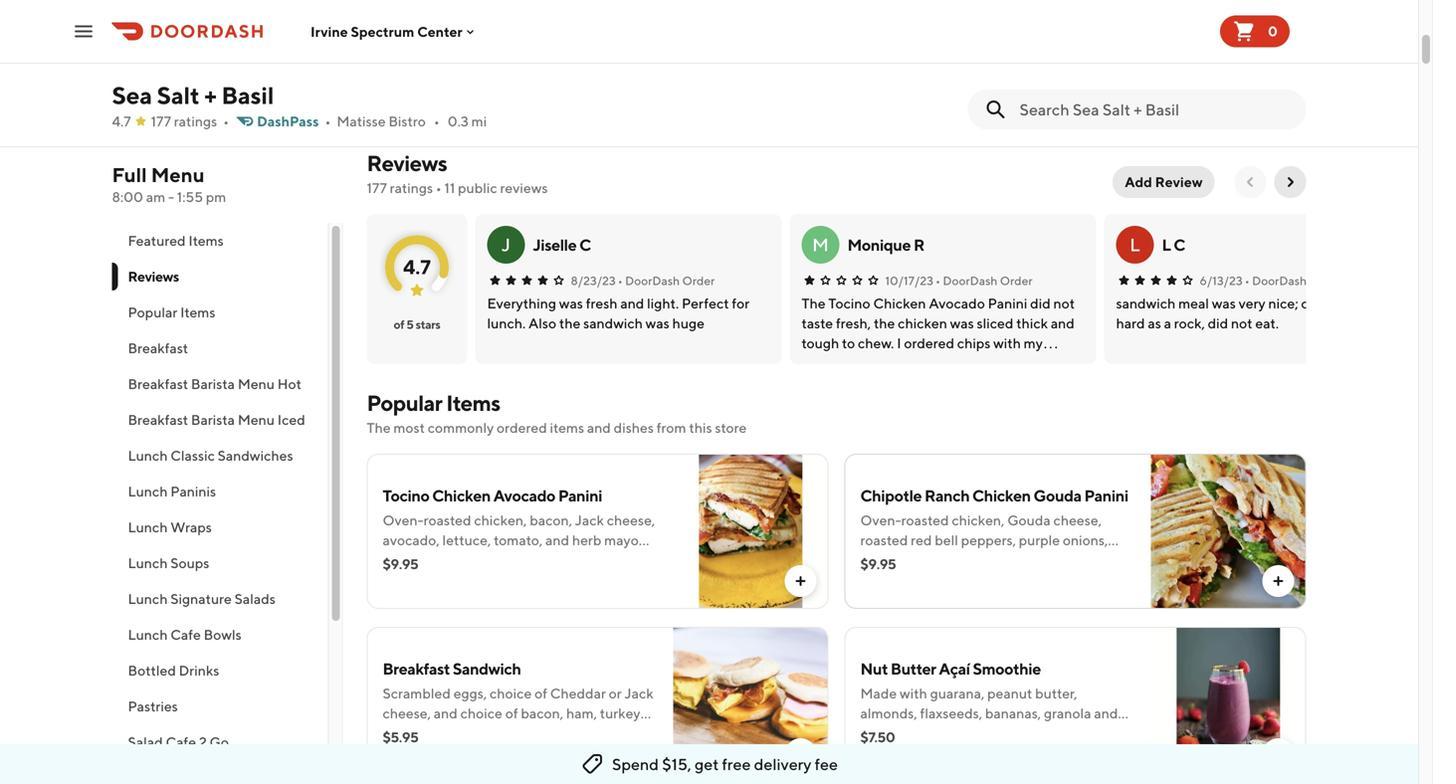 Task type: locate. For each thing, give the bounding box(es) containing it.
1 horizontal spatial l
[[1162, 235, 1171, 254]]

0 vertical spatial of
[[394, 318, 405, 332]]

tocino down irvine spectrum center popup button
[[376, 54, 423, 73]]

• doordash order for j
[[618, 274, 715, 288]]

chicken inside tocino chicken avocado panini $9.95
[[425, 54, 484, 73]]

1 vertical spatial menu
[[238, 376, 275, 392]]

cheese, up onions,
[[1054, 512, 1102, 529]]

1 horizontal spatial add item to cart image
[[1271, 747, 1287, 763]]

cafe left 'bowls'
[[171, 627, 201, 643]]

lettuce, inside chipotle ranch chicken gouda panini oven-roasted chicken, gouda cheese, roasted red bell peppers, purple onions, lettuce, tomato, and chipotle ranch on ciabatta
[[861, 552, 909, 569]]

ratings inside 'reviews 177 ratings • 11 public reviews'
[[390, 180, 433, 196]]

add item to cart image for breakfast sandwich
[[793, 747, 809, 763]]

1 vertical spatial ciabatta
[[861, 572, 913, 588]]

gouda for chipotle ranch chicken gouda panini oven-roasted chicken, gouda cheese, roasted red bell peppers, purple onions, lettuce, tomato, and chipotle ranch on ciabatta
[[1034, 486, 1082, 505]]

1 vertical spatial barista
[[191, 412, 235, 428]]

lunch for lunch signature salads
[[128, 591, 168, 607]]

1 horizontal spatial 177
[[367, 180, 387, 196]]

add item to cart image for nut butter açaí smoothie
[[1271, 747, 1287, 763]]

0 horizontal spatial butter
[[891, 660, 937, 679]]

butter inside the nut butter açaí smoothie $7.50
[[974, 54, 1019, 73]]

open menu image
[[72, 19, 96, 43]]

popular down featured
[[128, 304, 178, 321]]

1 horizontal spatial doordash
[[943, 274, 998, 288]]

lunch soups
[[128, 555, 209, 572]]

next image
[[1283, 174, 1299, 190]]

11
[[445, 180, 455, 196]]

0 horizontal spatial sandwich
[[453, 660, 521, 679]]

lunch down lunch soups
[[128, 591, 168, 607]]

salad cafe 2 go button
[[112, 725, 328, 761]]

doordash for m
[[943, 274, 998, 288]]

menu inside 'button'
[[238, 412, 275, 428]]

1 vertical spatial lettuce,
[[861, 552, 909, 569]]

0 horizontal spatial chicken,
[[474, 512, 527, 529]]

açaí inside nut butter açaí smoothie made with guarana, peanut butter, almonds, flaxseeds, bananas, granola and soy milk
[[939, 660, 970, 679]]

ranch inside chipotle ranch chicken gouda panini
[[629, 54, 674, 73]]

4 lunch from the top
[[128, 555, 168, 572]]

veggies
[[456, 725, 504, 742]]

and inside breakfast sandwich scrambled eggs, choice of cheddar or jack cheese, and choice of bacon, ham, turkey sausage, or veggies on an english muffin
[[434, 705, 458, 722]]

ham,
[[566, 705, 597, 722]]

reviews down bistro
[[367, 150, 447, 176]]

0 vertical spatial $7.50
[[943, 100, 980, 116]]

menu
[[151, 163, 205, 187], [238, 376, 275, 392], [238, 412, 275, 428]]

barista up breakfast barista menu iced
[[191, 376, 235, 392]]

eggs,
[[454, 686, 487, 702]]

0 vertical spatial ratings
[[174, 113, 217, 129]]

$15,
[[662, 755, 692, 774]]

commonly
[[428, 420, 494, 436]]

of
[[394, 318, 405, 332], [535, 686, 548, 702], [506, 705, 518, 722]]

açaí for nut butter açaí smoothie made with guarana, peanut butter, almonds, flaxseeds, bananas, granola and soy milk
[[939, 660, 970, 679]]

lunch wraps button
[[112, 510, 328, 546]]

8/23/23
[[571, 274, 616, 288]]

breakfast sandwich scrambled eggs, choice of cheddar or jack cheese, and choice of bacon, ham, turkey sausage, or veggies on an english muffin
[[383, 660, 654, 742]]

8:00
[[112, 189, 143, 205]]

tocino up avocado,
[[383, 486, 430, 505]]

avocado inside tocino chicken avocado panini oven-roasted chicken, bacon, jack cheese, avocado, lettuce, tomato, and herb mayo on ciabatta
[[494, 486, 556, 505]]

cheese, up mayo
[[607, 512, 655, 529]]

• doordash order right 6/13/23
[[1245, 274, 1342, 288]]

featured items
[[128, 232, 224, 249]]

0 horizontal spatial or
[[440, 725, 453, 742]]

smoothie inside nut butter açaí smoothie made with guarana, peanut butter, almonds, flaxseeds, bananas, granola and soy milk
[[973, 660, 1041, 679]]

tomato, inside chipotle ranch chicken gouda panini oven-roasted chicken, gouda cheese, roasted red bell peppers, purple onions, lettuce, tomato, and chipotle ranch on ciabatta
[[912, 552, 961, 569]]

lunch classic sandwiches button
[[112, 438, 328, 474]]

made
[[861, 686, 897, 702]]

lunch up the lunch wraps
[[128, 483, 168, 500]]

lunch wraps
[[128, 519, 212, 536]]

Item Search search field
[[1020, 99, 1291, 120]]

items up commonly
[[446, 390, 500, 416]]

milk
[[885, 725, 911, 742]]

doordash right 6/13/23
[[1253, 274, 1307, 288]]

and down peppers,
[[964, 552, 988, 569]]

l c
[[1162, 235, 1186, 254]]

2 • doordash order from the left
[[936, 274, 1033, 288]]

$7.50
[[943, 100, 980, 116], [861, 729, 896, 746]]

tocino inside tocino chicken avocado panini oven-roasted chicken, bacon, jack cheese, avocado, lettuce, tomato, and herb mayo on ciabatta
[[383, 486, 430, 505]]

6 lunch from the top
[[128, 627, 168, 643]]

• right 6/13/23
[[1245, 274, 1250, 288]]

1 doordash from the left
[[625, 274, 680, 288]]

sandwich inside button
[[824, 54, 893, 73]]

0 horizontal spatial cheese,
[[383, 705, 431, 722]]

0 horizontal spatial l
[[1130, 234, 1141, 255]]

lunch inside button
[[128, 448, 168, 464]]

177 ratings •
[[151, 113, 229, 129]]

on inside tocino chicken avocado panini oven-roasted chicken, bacon, jack cheese, avocado, lettuce, tomato, and herb mayo on ciabatta
[[383, 552, 399, 569]]

sandwich inside breakfast sandwich scrambled eggs, choice of cheddar or jack cheese, and choice of bacon, ham, turkey sausage, or veggies on an english muffin
[[453, 660, 521, 679]]

jack inside breakfast sandwich scrambled eggs, choice of cheddar or jack cheese, and choice of bacon, ham, turkey sausage, or veggies on an english muffin
[[625, 686, 654, 702]]

1 horizontal spatial jack
[[625, 686, 654, 702]]

lunch for lunch classic sandwiches
[[128, 448, 168, 464]]

jack up herb
[[575, 512, 604, 529]]

order for m
[[1000, 274, 1033, 288]]

0 vertical spatial tocino
[[376, 54, 423, 73]]

1 vertical spatial gouda
[[1034, 486, 1082, 505]]

0 horizontal spatial tomato,
[[494, 532, 543, 549]]

classic
[[171, 448, 215, 464]]

popular inside popular items the most commonly ordered items and dishes from this store
[[367, 390, 442, 416]]

doordash right 8/23/23
[[625, 274, 680, 288]]

tomato, left herb
[[494, 532, 543, 549]]

1 vertical spatial butter
[[891, 660, 937, 679]]

breakfast barista menu iced
[[128, 412, 305, 428]]

chicken, down ordered
[[474, 512, 527, 529]]

2 barista from the top
[[191, 412, 235, 428]]

1 horizontal spatial order
[[1000, 274, 1033, 288]]

1 horizontal spatial c
[[1174, 235, 1186, 254]]

1 vertical spatial chipotle
[[861, 486, 922, 505]]

1 vertical spatial nut
[[861, 660, 888, 679]]

menu inside button
[[238, 376, 275, 392]]

breakfast inside breakfast sandwich button
[[754, 54, 821, 73]]

from
[[657, 420, 687, 436]]

cheese, inside chipotle ranch chicken gouda panini oven-roasted chicken, gouda cheese, roasted red bell peppers, purple onions, lettuce, tomato, and chipotle ranch on ciabatta
[[1054, 512, 1102, 529]]

choice up veggies
[[461, 705, 503, 722]]

2 vertical spatial menu
[[238, 412, 275, 428]]

1 vertical spatial items
[[180, 304, 215, 321]]

1 c from the left
[[580, 235, 591, 254]]

add item to cart image
[[1265, 11, 1281, 27], [793, 574, 809, 589], [1271, 574, 1287, 589]]

ratings down reviews link
[[390, 180, 433, 196]]

barista down the breakfast barista menu hot
[[191, 412, 235, 428]]

+
[[204, 81, 217, 110]]

lunch up lunch soups
[[128, 519, 168, 536]]

and inside nut butter açaí smoothie made with guarana, peanut butter, almonds, flaxseeds, bananas, granola and soy milk
[[1095, 705, 1119, 722]]

2 lunch from the top
[[128, 483, 168, 500]]

1 horizontal spatial tocino chicken avocado panini image
[[674, 454, 829, 609]]

dashpass
[[257, 113, 319, 129]]

0 vertical spatial tocino chicken avocado panini image
[[368, 0, 544, 47]]

1 vertical spatial tocino chicken avocado panini image
[[674, 454, 829, 609]]

menu up -
[[151, 163, 205, 187]]

chipotle ranch chicken gouda panini
[[565, 54, 721, 95]]

pastries
[[128, 698, 178, 715]]

1 order from the left
[[683, 274, 715, 288]]

panini inside chipotle ranch chicken gouda panini
[[677, 76, 721, 95]]

breakfast sandwich
[[754, 54, 893, 73]]

menu left hot
[[238, 376, 275, 392]]

almonds,
[[861, 705, 918, 722]]

4.7 up the of 5 stars
[[403, 255, 431, 279]]

chipotle inside chipotle ranch chicken gouda panini
[[565, 54, 627, 73]]

lunch inside "button"
[[128, 627, 168, 643]]

lunch
[[128, 448, 168, 464], [128, 483, 168, 500], [128, 519, 168, 536], [128, 555, 168, 572], [128, 591, 168, 607], [128, 627, 168, 643]]

ratings
[[174, 113, 217, 129], [390, 180, 433, 196]]

salad
[[128, 734, 163, 751]]

0 vertical spatial 177
[[151, 113, 171, 129]]

chicken inside california chicken wrap $8.75
[[1204, 54, 1262, 73]]

and inside chipotle ranch chicken gouda panini oven-roasted chicken, gouda cheese, roasted red bell peppers, purple onions, lettuce, tomato, and chipotle ranch on ciabatta
[[964, 552, 988, 569]]

doordash right 10/17/23
[[943, 274, 998, 288]]

2 horizontal spatial doordash
[[1253, 274, 1307, 288]]

1 horizontal spatial of
[[506, 705, 518, 722]]

breakfast inside breakfast barista menu hot button
[[128, 376, 188, 392]]

lunch up lunch paninis
[[128, 448, 168, 464]]

açaí for nut butter açaí smoothie $7.50
[[1022, 54, 1053, 73]]

2 horizontal spatial on
[[1084, 552, 1100, 569]]

lunch inside button
[[128, 555, 168, 572]]

barista inside button
[[191, 376, 235, 392]]

0 vertical spatial açaí
[[1022, 54, 1053, 73]]

0 horizontal spatial doordash
[[625, 274, 680, 288]]

breakfast inside breakfast button
[[128, 340, 188, 356]]

l left 'l c'
[[1130, 234, 1141, 255]]

lunch for lunch soups
[[128, 555, 168, 572]]

0 horizontal spatial nut
[[861, 660, 888, 679]]

breakfast for breakfast barista menu hot
[[128, 376, 188, 392]]

jack for breakfast sandwich
[[625, 686, 654, 702]]

0 vertical spatial bacon,
[[530, 512, 573, 529]]

0 horizontal spatial add item to cart image
[[793, 747, 809, 763]]

and inside popular items the most commonly ordered items and dishes from this store
[[587, 420, 611, 436]]

gouda inside chipotle ranch chicken gouda panini
[[626, 76, 674, 95]]

oven-
[[383, 512, 424, 529], [861, 512, 902, 529]]

1 vertical spatial jack
[[625, 686, 654, 702]]

l down add review 'button'
[[1162, 235, 1171, 254]]

2 doordash from the left
[[943, 274, 998, 288]]

go
[[210, 734, 229, 751]]

roasted up avocado,
[[424, 512, 472, 529]]

-
[[168, 189, 174, 205]]

tocino
[[376, 54, 423, 73], [383, 486, 430, 505]]

0 horizontal spatial c
[[580, 235, 591, 254]]

nut inside the nut butter açaí smoothie $7.50
[[943, 54, 971, 73]]

1 horizontal spatial ciabatta
[[861, 572, 913, 588]]

center
[[417, 23, 463, 40]]

on down avocado,
[[383, 552, 399, 569]]

chicken for tocino chicken avocado panini oven-roasted chicken, bacon, jack cheese, avocado, lettuce, tomato, and herb mayo on ciabatta
[[432, 486, 491, 505]]

on down onions,
[[1084, 552, 1100, 569]]

2 add item to cart image from the left
[[1271, 747, 1287, 763]]

1 horizontal spatial ratings
[[390, 180, 433, 196]]

nut butter açaí smoothie $7.50
[[943, 54, 1053, 116]]

lunch up bottled
[[128, 627, 168, 643]]

1 vertical spatial $7.50
[[861, 729, 896, 746]]

2 order from the left
[[1000, 274, 1033, 288]]

1 horizontal spatial chicken,
[[952, 512, 1005, 529]]

• left 0.3
[[434, 113, 440, 129]]

c right jiselle
[[580, 235, 591, 254]]

r
[[914, 235, 925, 254]]

lunch paninis button
[[112, 474, 328, 510]]

1 horizontal spatial popular
[[367, 390, 442, 416]]

1 horizontal spatial on
[[507, 725, 523, 742]]

california chicken wrap image
[[1125, 0, 1301, 47]]

cheese, up sausage,
[[383, 705, 431, 722]]

and
[[587, 420, 611, 436], [546, 532, 570, 549], [964, 552, 988, 569], [434, 705, 458, 722], [1095, 705, 1119, 722]]

items inside popular items the most commonly ordered items and dishes from this store
[[446, 390, 500, 416]]

3 doordash from the left
[[1253, 274, 1307, 288]]

c down review
[[1174, 235, 1186, 254]]

1 vertical spatial smoothie
[[973, 660, 1041, 679]]

tocino for tocino chicken avocado panini oven-roasted chicken, bacon, jack cheese, avocado, lettuce, tomato, and herb mayo on ciabatta
[[383, 486, 430, 505]]

0 horizontal spatial of
[[394, 318, 405, 332]]

english
[[544, 725, 591, 742]]

$9.95
[[376, 100, 414, 116], [383, 556, 419, 573], [861, 556, 896, 573]]

chicken for california chicken wrap $8.75
[[1204, 54, 1262, 73]]

177 down salt
[[151, 113, 171, 129]]

items inside featured items button
[[189, 232, 224, 249]]

0 horizontal spatial reviews
[[128, 268, 179, 285]]

• doordash order right 8/23/23
[[618, 274, 715, 288]]

1 vertical spatial 4.7
[[403, 255, 431, 279]]

1 vertical spatial 177
[[367, 180, 387, 196]]

featured
[[128, 232, 186, 249]]

0 horizontal spatial on
[[383, 552, 399, 569]]

0 horizontal spatial popular
[[128, 304, 178, 321]]

items inside popular items button
[[180, 304, 215, 321]]

or
[[609, 686, 622, 702], [440, 725, 453, 742]]

reviews inside 'reviews 177 ratings • 11 public reviews'
[[367, 150, 447, 176]]

1 add item to cart image from the left
[[793, 747, 809, 763]]

• right 10/17/23
[[936, 274, 941, 288]]

0 horizontal spatial • doordash order
[[618, 274, 715, 288]]

0 vertical spatial ciabatta
[[402, 552, 454, 569]]

1 • doordash order from the left
[[618, 274, 715, 288]]

0 vertical spatial nut
[[943, 54, 971, 73]]

full menu 8:00 am - 1:55 pm
[[112, 163, 226, 205]]

panini inside tocino chicken avocado panini oven-roasted chicken, bacon, jack cheese, avocado, lettuce, tomato, and herb mayo on ciabatta
[[558, 486, 602, 505]]

bell
[[935, 532, 959, 549]]

popular items button
[[112, 295, 328, 331]]

on left an
[[507, 725, 523, 742]]

ciabatta inside tocino chicken avocado panini oven-roasted chicken, bacon, jack cheese, avocado, lettuce, tomato, and herb mayo on ciabatta
[[402, 552, 454, 569]]

matisse
[[337, 113, 386, 129]]

jiselle
[[533, 235, 577, 254]]

0 vertical spatial lettuce,
[[443, 532, 491, 549]]

1 vertical spatial sandwich
[[453, 660, 521, 679]]

0 horizontal spatial jack
[[575, 512, 604, 529]]

jack inside tocino chicken avocado panini oven-roasted chicken, bacon, jack cheese, avocado, lettuce, tomato, and herb mayo on ciabatta
[[575, 512, 604, 529]]

• right 8/23/23
[[618, 274, 623, 288]]

0 horizontal spatial ciabatta
[[402, 552, 454, 569]]

popular up most
[[367, 390, 442, 416]]

0 vertical spatial gouda
[[626, 76, 674, 95]]

2 oven- from the left
[[861, 512, 902, 529]]

panini inside tocino chicken avocado panini $9.95
[[441, 76, 485, 95]]

reviews for reviews 177 ratings • 11 public reviews
[[367, 150, 447, 176]]

chipotle for chipotle ranch chicken gouda panini oven-roasted chicken, gouda cheese, roasted red bell peppers, purple onions, lettuce, tomato, and chipotle ranch on ciabatta
[[861, 486, 922, 505]]

0 vertical spatial cafe
[[171, 627, 201, 643]]

1 chicken, from the left
[[474, 512, 527, 529]]

most
[[394, 420, 425, 436]]

breakfast inside breakfast barista menu iced 'button'
[[128, 412, 188, 428]]

177 down reviews link
[[367, 180, 387, 196]]

1 vertical spatial tomato,
[[912, 552, 961, 569]]

cheese, for panini
[[607, 512, 655, 529]]

1 barista from the top
[[191, 376, 235, 392]]

0 vertical spatial menu
[[151, 163, 205, 187]]

breakfast button
[[112, 331, 328, 366]]

avocado for tocino chicken avocado panini $9.95
[[376, 76, 438, 95]]

chipotle inside chipotle ranch chicken gouda panini oven-roasted chicken, gouda cheese, roasted red bell peppers, purple onions, lettuce, tomato, and chipotle ranch on ciabatta
[[861, 486, 922, 505]]

chicken inside tocino chicken avocado panini oven-roasted chicken, bacon, jack cheese, avocado, lettuce, tomato, and herb mayo on ciabatta
[[432, 486, 491, 505]]

chicken,
[[474, 512, 527, 529], [952, 512, 1005, 529]]

items down pm
[[189, 232, 224, 249]]

sausage,
[[383, 725, 437, 742]]

10/17/23
[[886, 274, 934, 288]]

m
[[813, 234, 829, 255]]

basil
[[222, 81, 274, 110]]

1 horizontal spatial chipotle
[[861, 486, 922, 505]]

2 chicken, from the left
[[952, 512, 1005, 529]]

lunch soups button
[[112, 546, 328, 581]]

butter inside nut butter açaí smoothie made with guarana, peanut butter, almonds, flaxseeds, bananas, granola and soy milk
[[891, 660, 937, 679]]

menu for breakfast barista menu hot
[[238, 376, 275, 392]]

l for l c
[[1162, 235, 1171, 254]]

3 lunch from the top
[[128, 519, 168, 536]]

items up breakfast button
[[180, 304, 215, 321]]

ranch inside chipotle ranch chicken gouda panini oven-roasted chicken, gouda cheese, roasted red bell peppers, purple onions, lettuce, tomato, and chipotle ranch on ciabatta
[[925, 486, 970, 505]]

1 horizontal spatial $7.50
[[943, 100, 980, 116]]

or up turkey
[[609, 686, 622, 702]]

butter
[[974, 54, 1019, 73], [891, 660, 937, 679]]

1 horizontal spatial cheese,
[[607, 512, 655, 529]]

barista inside 'button'
[[191, 412, 235, 428]]

jack up turkey
[[625, 686, 654, 702]]

previous image
[[1243, 174, 1259, 190]]

ratings down "sea salt + basil"
[[174, 113, 217, 129]]

1 horizontal spatial tomato,
[[912, 552, 961, 569]]

3 order from the left
[[1310, 274, 1342, 288]]

3 • doordash order from the left
[[1245, 274, 1342, 288]]

l
[[1130, 234, 1141, 255], [1162, 235, 1171, 254]]

• doordash order right 10/17/23
[[936, 274, 1033, 288]]

nut butter açaí smoothie image
[[1152, 627, 1307, 783]]

1 vertical spatial avocado
[[494, 486, 556, 505]]

2 c from the left
[[1174, 235, 1186, 254]]

1 vertical spatial ranch
[[925, 486, 970, 505]]

drinks
[[179, 663, 219, 679]]

lunch for lunch cafe bowls
[[128, 627, 168, 643]]

bacon, up an
[[521, 705, 564, 722]]

1 horizontal spatial avocado
[[494, 486, 556, 505]]

items
[[550, 420, 585, 436]]

2 horizontal spatial • doordash order
[[1245, 274, 1342, 288]]

items
[[189, 232, 224, 249], [180, 304, 215, 321], [446, 390, 500, 416]]

0 vertical spatial avocado
[[376, 76, 438, 95]]

1 horizontal spatial 4.7
[[403, 255, 431, 279]]

sandwich
[[824, 54, 893, 73], [453, 660, 521, 679]]

avocado up bistro
[[376, 76, 438, 95]]

nut inside nut butter açaí smoothie made with guarana, peanut butter, almonds, flaxseeds, bananas, granola and soy milk
[[861, 660, 888, 679]]

sea
[[112, 81, 152, 110]]

and down eggs,
[[434, 705, 458, 722]]

smoothie inside the nut butter açaí smoothie $7.50
[[943, 76, 1012, 95]]

0 vertical spatial 4.7
[[112, 113, 131, 129]]

2 vertical spatial items
[[446, 390, 500, 416]]

cafe inside "button"
[[171, 627, 201, 643]]

cafe for salad
[[166, 734, 196, 751]]

avocado inside tocino chicken avocado panini $9.95
[[376, 76, 438, 95]]

lunch down the lunch wraps
[[128, 555, 168, 572]]

0 horizontal spatial ranch
[[629, 54, 674, 73]]

bacon, up herb
[[530, 512, 573, 529]]

bowls
[[204, 627, 242, 643]]

cheese, inside breakfast sandwich scrambled eggs, choice of cheddar or jack cheese, and choice of bacon, ham, turkey sausage, or veggies on an english muffin
[[383, 705, 431, 722]]

ciabatta down avocado,
[[402, 552, 454, 569]]

mi
[[472, 113, 487, 129]]

ciabatta down red
[[861, 572, 913, 588]]

of 5 stars
[[394, 318, 441, 332]]

cheese, inside tocino chicken avocado panini oven-roasted chicken, bacon, jack cheese, avocado, lettuce, tomato, and herb mayo on ciabatta
[[607, 512, 655, 529]]

5 lunch from the top
[[128, 591, 168, 607]]

cafe inside button
[[166, 734, 196, 751]]

0 vertical spatial chipotle
[[565, 54, 627, 73]]

bacon, inside breakfast sandwich scrambled eggs, choice of cheddar or jack cheese, and choice of bacon, ham, turkey sausage, or veggies on an english muffin
[[521, 705, 564, 722]]

tomato, down bell
[[912, 552, 961, 569]]

and right items
[[587, 420, 611, 436]]

salt
[[157, 81, 200, 110]]

add item to cart image for tocino chicken avocado panini
[[793, 574, 809, 589]]

1 oven- from the left
[[383, 512, 424, 529]]

c for l
[[1174, 235, 1186, 254]]

1 vertical spatial tocino
[[383, 486, 430, 505]]

0 horizontal spatial oven-
[[383, 512, 424, 529]]

choice right eggs,
[[490, 686, 532, 702]]

1 horizontal spatial oven-
[[861, 512, 902, 529]]

roasted inside tocino chicken avocado panini oven-roasted chicken, bacon, jack cheese, avocado, lettuce, tomato, and herb mayo on ciabatta
[[424, 512, 472, 529]]

chipotle for chipotle ranch chicken gouda panini
[[565, 54, 627, 73]]

jack
[[575, 512, 604, 529], [625, 686, 654, 702]]

salad cafe 2 go
[[128, 734, 229, 751]]

1 vertical spatial açaí
[[939, 660, 970, 679]]

177
[[151, 113, 171, 129], [367, 180, 387, 196]]

popular
[[128, 304, 178, 321], [367, 390, 442, 416]]

and right granola
[[1095, 705, 1119, 722]]

0 vertical spatial smoothie
[[943, 76, 1012, 95]]

1 lunch from the top
[[128, 448, 168, 464]]

4.7 down the sea
[[112, 113, 131, 129]]

chicken, up peppers,
[[952, 512, 1005, 529]]

0 horizontal spatial açaí
[[939, 660, 970, 679]]

doordash
[[625, 274, 680, 288], [943, 274, 998, 288], [1253, 274, 1307, 288]]

avocado down ordered
[[494, 486, 556, 505]]

lettuce, inside tocino chicken avocado panini oven-roasted chicken, bacon, jack cheese, avocado, lettuce, tomato, and herb mayo on ciabatta
[[443, 532, 491, 549]]

1 horizontal spatial • doordash order
[[936, 274, 1033, 288]]

doordash for j
[[625, 274, 680, 288]]

$9.95 for tocino chicken avocado panini
[[383, 556, 419, 573]]

•
[[223, 113, 229, 129], [325, 113, 331, 129], [434, 113, 440, 129], [436, 180, 442, 196], [618, 274, 623, 288], [936, 274, 941, 288], [1245, 274, 1250, 288]]

0 vertical spatial jack
[[575, 512, 604, 529]]

cheese, for eggs,
[[383, 705, 431, 722]]

tocino chicken avocado panini image
[[368, 0, 544, 47], [674, 454, 829, 609]]

nut butter açaí smoothie made with guarana, peanut butter, almonds, flaxseeds, bananas, granola and soy milk
[[861, 660, 1119, 742]]

and left herb
[[546, 532, 570, 549]]

or left veggies
[[440, 725, 453, 742]]

popular inside button
[[128, 304, 178, 321]]

0 vertical spatial butter
[[974, 54, 1019, 73]]

0 horizontal spatial order
[[683, 274, 715, 288]]

cafe left 2
[[166, 734, 196, 751]]

tocino inside tocino chicken avocado panini $9.95
[[376, 54, 423, 73]]

sea salt + basil
[[112, 81, 274, 110]]

$7.50 inside the nut butter açaí smoothie $7.50
[[943, 100, 980, 116]]

doordash for l
[[1253, 274, 1307, 288]]

with
[[900, 686, 928, 702]]

chipotle ranch chicken gouda panini image
[[1152, 454, 1307, 609]]

0 horizontal spatial ratings
[[174, 113, 217, 129]]

oven- inside chipotle ranch chicken gouda panini oven-roasted chicken, gouda cheese, roasted red bell peppers, purple onions, lettuce, tomato, and chipotle ranch on ciabatta
[[861, 512, 902, 529]]

açaí inside the nut butter açaí smoothie $7.50
[[1022, 54, 1053, 73]]

cheese, for gouda
[[1054, 512, 1102, 529]]

menu left iced in the bottom left of the page
[[238, 412, 275, 428]]

• left '11'
[[436, 180, 442, 196]]

reviews down featured
[[128, 268, 179, 285]]

0 horizontal spatial tocino chicken avocado panini image
[[368, 0, 544, 47]]

1 vertical spatial reviews
[[128, 268, 179, 285]]

add item to cart image
[[793, 747, 809, 763], [1271, 747, 1287, 763]]

roasted
[[424, 512, 472, 529], [902, 512, 949, 529], [861, 532, 908, 549]]

177 inside 'reviews 177 ratings • 11 public reviews'
[[367, 180, 387, 196]]

1 horizontal spatial reviews
[[367, 150, 447, 176]]

dishes
[[614, 420, 654, 436]]



Task type: vqa. For each thing, say whether or not it's contained in the screenshot.


Task type: describe. For each thing, give the bounding box(es) containing it.
chicken inside chipotle ranch chicken gouda panini oven-roasted chicken, gouda cheese, roasted red bell peppers, purple onions, lettuce, tomato, and chipotle ranch on ciabatta
[[973, 486, 1031, 505]]

smoothie for nut butter açaí smoothie made with guarana, peanut butter, almonds, flaxseeds, bananas, granola and soy milk
[[973, 660, 1041, 679]]

barista for iced
[[191, 412, 235, 428]]

roasted up red
[[902, 512, 949, 529]]

nut for nut butter açaí smoothie $7.50
[[943, 54, 971, 73]]

peanut
[[988, 686, 1033, 702]]

0 vertical spatial or
[[609, 686, 622, 702]]

ranch
[[1045, 552, 1081, 569]]

chicken, inside tocino chicken avocado panini oven-roasted chicken, bacon, jack cheese, avocado, lettuce, tomato, and herb mayo on ciabatta
[[474, 512, 527, 529]]

iced
[[278, 412, 305, 428]]

avocado for tocino chicken avocado panini oven-roasted chicken, bacon, jack cheese, avocado, lettuce, tomato, and herb mayo on ciabatta
[[494, 486, 556, 505]]

avocado,
[[383, 532, 440, 549]]

the
[[367, 420, 391, 436]]

add
[[1125, 174, 1153, 190]]

butter for nut butter açaí smoothie made with guarana, peanut butter, almonds, flaxseeds, bananas, granola and soy milk
[[891, 660, 937, 679]]

0.3
[[448, 113, 469, 129]]

2 vertical spatial gouda
[[1008, 512, 1051, 529]]

$9.95 inside tocino chicken avocado panini $9.95
[[376, 100, 414, 116]]

california chicken wrap $8.75
[[1133, 54, 1262, 116]]

chicken for tocino chicken avocado panini $9.95
[[425, 54, 484, 73]]

wrap
[[1133, 76, 1172, 95]]

paninis
[[171, 483, 216, 500]]

monique r
[[848, 235, 925, 254]]

scrambled
[[383, 686, 451, 702]]

nut for nut butter açaí smoothie made with guarana, peanut butter, almonds, flaxseeds, bananas, granola and soy milk
[[861, 660, 888, 679]]

reviews link
[[367, 150, 447, 176]]

• doordash order for m
[[936, 274, 1033, 288]]

bottled drinks button
[[112, 653, 328, 689]]

store
[[715, 420, 747, 436]]

flaxseeds,
[[921, 705, 983, 722]]

order for j
[[683, 274, 715, 288]]

soy
[[861, 725, 882, 742]]

gouda for chipotle ranch chicken gouda panini
[[626, 76, 674, 95]]

sandwich for breakfast sandwich
[[824, 54, 893, 73]]

cheddar
[[550, 686, 606, 702]]

soups
[[171, 555, 209, 572]]

jack for tocino chicken avocado panini
[[575, 512, 604, 529]]

lunch for lunch paninis
[[128, 483, 168, 500]]

l for l
[[1130, 234, 1141, 255]]

items for popular items
[[180, 304, 215, 321]]

irvine
[[311, 23, 348, 40]]

hot
[[278, 376, 302, 392]]

this
[[689, 420, 712, 436]]

$9.95 for chipotle ranch chicken gouda panini
[[861, 556, 896, 573]]

california
[[1133, 54, 1201, 73]]

breakfast barista menu iced button
[[112, 402, 328, 438]]

lunch for lunch wraps
[[128, 519, 168, 536]]

2
[[199, 734, 207, 751]]

• doordash order for l
[[1245, 274, 1342, 288]]

1 vertical spatial choice
[[461, 705, 503, 722]]

spend
[[612, 755, 659, 774]]

am
[[146, 189, 165, 205]]

herb
[[572, 532, 602, 549]]

salads
[[235, 591, 276, 607]]

on inside breakfast sandwich scrambled eggs, choice of cheddar or jack cheese, and choice of bacon, ham, turkey sausage, or veggies on an english muffin
[[507, 725, 523, 742]]

• inside 'reviews 177 ratings • 11 public reviews'
[[436, 180, 442, 196]]

and inside tocino chicken avocado panini oven-roasted chicken, bacon, jack cheese, avocado, lettuce, tomato, and herb mayo on ciabatta
[[546, 532, 570, 549]]

0 horizontal spatial 4.7
[[112, 113, 131, 129]]

tocino chicken avocado panini $9.95
[[376, 54, 485, 116]]

1:55
[[177, 189, 203, 205]]

add review button
[[1113, 166, 1215, 198]]

order for l
[[1310, 274, 1342, 288]]

breakfast barista menu hot button
[[112, 366, 328, 402]]

chipotle ranch chicken gouda panini oven-roasted chicken, gouda cheese, roasted red bell peppers, purple onions, lettuce, tomato, and chipotle ranch on ciabatta
[[861, 486, 1129, 588]]

popular for popular items the most commonly ordered items and dishes from this store
[[367, 390, 442, 416]]

breakfast sandwich button
[[745, 0, 924, 128]]

barista for hot
[[191, 376, 235, 392]]

breakfast inside breakfast sandwich scrambled eggs, choice of cheddar or jack cheese, and choice of bacon, ham, turkey sausage, or veggies on an english muffin
[[383, 660, 450, 679]]

items for featured items
[[189, 232, 224, 249]]

add item to cart image for chipotle ranch chicken gouda panini
[[1271, 574, 1287, 589]]

breakfast for breakfast barista menu iced
[[128, 412, 188, 428]]

lunch paninis
[[128, 483, 216, 500]]

lunch signature salads button
[[112, 581, 328, 617]]

2 vertical spatial of
[[506, 705, 518, 722]]

get
[[695, 755, 719, 774]]

chicken inside chipotle ranch chicken gouda panini
[[565, 76, 623, 95]]

breakfast barista menu hot
[[128, 376, 302, 392]]

6/13/23
[[1200, 274, 1243, 288]]

irvine spectrum center button
[[311, 23, 479, 40]]

popular for popular items
[[128, 304, 178, 321]]

tomato, inside tocino chicken avocado panini oven-roasted chicken, bacon, jack cheese, avocado, lettuce, tomato, and herb mayo on ciabatta
[[494, 532, 543, 549]]

sandwich for breakfast sandwich scrambled eggs, choice of cheddar or jack cheese, and choice of bacon, ham, turkey sausage, or veggies on an english muffin
[[453, 660, 521, 679]]

• down the "basil" at the left of the page
[[223, 113, 229, 129]]

breakfast for breakfast sandwich
[[754, 54, 821, 73]]

muffin
[[593, 725, 635, 742]]

turkey
[[600, 705, 641, 722]]

red
[[911, 532, 932, 549]]

monique
[[848, 235, 911, 254]]

bananas,
[[986, 705, 1042, 722]]

breakfast sandwich image
[[674, 627, 829, 783]]

ciabatta inside chipotle ranch chicken gouda panini oven-roasted chicken, gouda cheese, roasted red bell peppers, purple onions, lettuce, tomato, and chipotle ranch on ciabatta
[[861, 572, 913, 588]]

• left matisse
[[325, 113, 331, 129]]

wraps
[[171, 519, 212, 536]]

featured items button
[[112, 223, 328, 259]]

bacon, inside tocino chicken avocado panini oven-roasted chicken, bacon, jack cheese, avocado, lettuce, tomato, and herb mayo on ciabatta
[[530, 512, 573, 529]]

items for popular items the most commonly ordered items and dishes from this store
[[446, 390, 500, 416]]

smoothie for nut butter açaí smoothie $7.50
[[943, 76, 1012, 95]]

ordered
[[497, 420, 547, 436]]

mayo
[[605, 532, 639, 549]]

reviews
[[500, 180, 548, 196]]

0 horizontal spatial 177
[[151, 113, 171, 129]]

oven- inside tocino chicken avocado panini oven-roasted chicken, bacon, jack cheese, avocado, lettuce, tomato, and herb mayo on ciabatta
[[383, 512, 424, 529]]

cafe for lunch
[[171, 627, 201, 643]]

menu for breakfast barista menu iced
[[238, 412, 275, 428]]

popular items
[[128, 304, 215, 321]]

spectrum
[[351, 23, 415, 40]]

granola
[[1044, 705, 1092, 722]]

butter for nut butter açaí smoothie $7.50
[[974, 54, 1019, 73]]

popular items the most commonly ordered items and dishes from this store
[[367, 390, 747, 436]]

tocino for tocino chicken avocado panini $9.95
[[376, 54, 423, 73]]

panini inside chipotle ranch chicken gouda panini oven-roasted chicken, gouda cheese, roasted red bell peppers, purple onions, lettuce, tomato, and chipotle ranch on ciabatta
[[1085, 486, 1129, 505]]

sandwiches
[[218, 448, 293, 464]]

chicken, inside chipotle ranch chicken gouda panini oven-roasted chicken, gouda cheese, roasted red bell peppers, purple onions, lettuce, tomato, and chipotle ranch on ciabatta
[[952, 512, 1005, 529]]

5
[[407, 318, 414, 332]]

butter,
[[1036, 686, 1078, 702]]

ranch for chipotle ranch chicken gouda panini
[[629, 54, 674, 73]]

dashpass •
[[257, 113, 331, 129]]

lunch cafe bowls button
[[112, 617, 328, 653]]

tocino chicken avocado panini oven-roasted chicken, bacon, jack cheese, avocado, lettuce, tomato, and herb mayo on ciabatta
[[383, 486, 655, 569]]

$8.75
[[1133, 100, 1169, 116]]

reviews for reviews
[[128, 268, 179, 285]]

jiselle c
[[533, 235, 591, 254]]

add review
[[1125, 174, 1203, 190]]

ranch for chipotle ranch chicken gouda panini oven-roasted chicken, gouda cheese, roasted red bell peppers, purple onions, lettuce, tomato, and chipotle ranch on ciabatta
[[925, 486, 970, 505]]

irvine spectrum center
[[311, 23, 463, 40]]

0 vertical spatial choice
[[490, 686, 532, 702]]

bistro
[[389, 113, 426, 129]]

full
[[112, 163, 147, 187]]

0 horizontal spatial $7.50
[[861, 729, 896, 746]]

stars
[[416, 318, 441, 332]]

an
[[526, 725, 541, 742]]

fee
[[815, 755, 838, 774]]

c for j
[[580, 235, 591, 254]]

roasted left red
[[861, 532, 908, 549]]

menu inside full menu 8:00 am - 1:55 pm
[[151, 163, 205, 187]]

pastries button
[[112, 689, 328, 725]]

on inside chipotle ranch chicken gouda panini oven-roasted chicken, gouda cheese, roasted red bell peppers, purple onions, lettuce, tomato, and chipotle ranch on ciabatta
[[1084, 552, 1100, 569]]

1 vertical spatial of
[[535, 686, 548, 702]]



